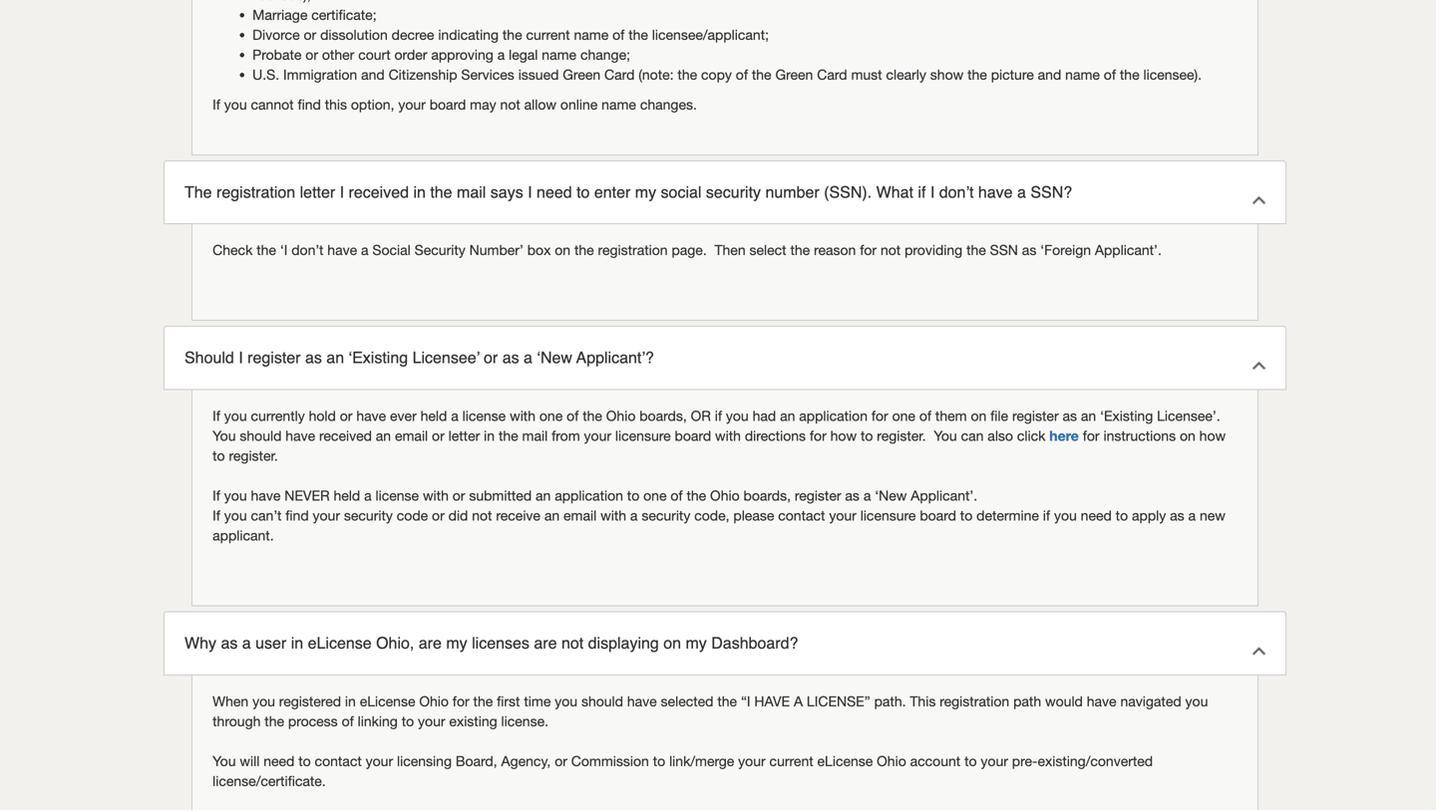 Task type: vqa. For each thing, say whether or not it's contained in the screenshot.
agencies to the right
no



Task type: locate. For each thing, give the bounding box(es) containing it.
green left the must
[[775, 66, 813, 83]]

you right "navigated"
[[1185, 694, 1208, 710]]

1 vertical spatial contact
[[315, 753, 362, 770]]

1 horizontal spatial applicant'.
[[1095, 242, 1162, 258]]

to
[[577, 183, 590, 201], [861, 428, 873, 444], [213, 448, 225, 464], [627, 488, 640, 504], [960, 508, 973, 524], [1116, 508, 1128, 524], [402, 714, 414, 730], [298, 753, 311, 770], [653, 753, 665, 770], [964, 753, 977, 770]]

2 if from the top
[[213, 408, 220, 424]]

registration down the registration letter i received in the mail says i need to enter my social security number (ssn). what if i don't have a ssn?
[[598, 242, 668, 258]]

1 horizontal spatial current
[[769, 753, 813, 770]]

0 horizontal spatial register
[[247, 349, 301, 367]]

the up security
[[430, 183, 452, 201]]

1 and from the left
[[361, 66, 385, 83]]

received down hold
[[319, 428, 372, 444]]

copy
[[701, 66, 732, 83]]

if you cannot find this option, your board may not allow online name changes.
[[213, 96, 697, 112]]

green up online
[[563, 66, 601, 83]]

0 horizontal spatial 'new
[[537, 349, 572, 367]]

2 vertical spatial if
[[1043, 508, 1050, 524]]

on down licensee'.
[[1180, 428, 1196, 444]]

register inside if you currently hold or have ever held a license with one of the ohio boards, or if you had an application for one of them on file register as an 'existing licensee'. you should have received an email or letter in the mail from your licensure board with directions for how to register.  you can also click
[[1012, 408, 1059, 424]]

0 vertical spatial letter
[[300, 183, 335, 201]]

1 vertical spatial elicense
[[360, 694, 415, 710]]

application down from
[[555, 488, 623, 504]]

how inside for instructions on how to register.
[[1199, 428, 1226, 444]]

1 horizontal spatial are
[[534, 634, 557, 653]]

2 horizontal spatial if
[[1043, 508, 1050, 524]]

1 horizontal spatial board
[[675, 428, 711, 444]]

your inside when you registered in elicense ohio for the first time you should have selected the "i have a license" path. this registration path would have navigated you through the process of linking to your existing license.
[[418, 714, 445, 730]]

the left from
[[499, 428, 518, 444]]

1 vertical spatial if
[[715, 408, 722, 424]]

click
[[1017, 428, 1046, 444]]

0 horizontal spatial mail
[[457, 183, 486, 201]]

my left licenses
[[446, 634, 467, 653]]

licensing
[[397, 753, 452, 770]]

register up currently in the left of the page
[[247, 349, 301, 367]]

need left apply
[[1081, 508, 1112, 524]]

2 horizontal spatial registration
[[940, 694, 1010, 710]]

link/merge
[[669, 753, 734, 770]]

dashboard?
[[711, 634, 798, 653]]

0 horizontal spatial boards,
[[640, 408, 687, 424]]

have left selected
[[627, 694, 657, 710]]

1 vertical spatial should
[[581, 694, 623, 710]]

1 vertical spatial received
[[319, 428, 372, 444]]

1 vertical spatial current
[[769, 753, 813, 770]]

1 horizontal spatial 'new
[[875, 488, 907, 504]]

license"
[[807, 694, 870, 710]]

you right determine
[[1054, 508, 1077, 524]]

must
[[851, 66, 882, 83]]

when
[[213, 694, 249, 710]]

with down if you have never held a license with or submitted an application to one of the ohio boards, register as a 'new applicant'.
[[601, 508, 626, 524]]

0 horizontal spatial licensure
[[615, 428, 671, 444]]

if you have never held a license with or submitted an application to one of the ohio boards, register as a 'new applicant'.
[[213, 488, 978, 504]]

'new
[[537, 349, 572, 367], [875, 488, 907, 504]]

them
[[935, 408, 967, 424]]

0 vertical spatial register
[[247, 349, 301, 367]]

need up license/certificate.
[[263, 753, 295, 770]]

0 vertical spatial 'existing
[[349, 349, 408, 367]]

if you currently hold or have ever held a license with one of the ohio boards, or if you had an application for one of them on file register as an 'existing licensee'. you should have received an email or letter in the mail from your licensure board with directions for how to register.  you can also click
[[213, 408, 1224, 444]]

1 vertical spatial registration
[[598, 242, 668, 258]]

for up existing
[[453, 694, 469, 710]]

registration inside when you registered in elicense ohio for the first time you should have selected the "i have a license" path. this registration path would have navigated you through the process of linking to your existing license.
[[940, 694, 1010, 710]]

should
[[240, 428, 282, 444], [581, 694, 623, 710]]

letter down this
[[300, 183, 335, 201]]

0 horizontal spatial need
[[263, 753, 295, 770]]

to left register.
[[213, 448, 225, 464]]

1 horizontal spatial card
[[817, 66, 847, 83]]

1 horizontal spatial letter
[[448, 428, 480, 444]]

0 horizontal spatial current
[[526, 26, 570, 43]]

apply
[[1132, 508, 1166, 524]]

are right ohio,
[[419, 634, 442, 653]]

1 green from the left
[[563, 66, 601, 83]]

held inside if you currently hold or have ever held a license with one of the ohio boards, or if you had an application for one of them on file register as an 'existing licensee'. you should have received an email or letter in the mail from your licensure board with directions for how to register.  you can also click
[[420, 408, 447, 424]]

not
[[500, 96, 520, 112], [881, 242, 901, 258], [472, 508, 492, 524], [561, 634, 584, 653]]

and
[[361, 66, 385, 83], [1038, 66, 1061, 83]]

the up change;
[[629, 26, 648, 43]]

0 horizontal spatial and
[[361, 66, 385, 83]]

ohio left account
[[877, 753, 906, 770]]

ohio down applicant'? at the left of page
[[606, 408, 636, 424]]

not left displaying
[[561, 634, 584, 653]]

0 vertical spatial need
[[537, 183, 572, 201]]

of left licensee). at top right
[[1104, 66, 1116, 83]]

1 vertical spatial mail
[[522, 428, 548, 444]]

0 vertical spatial applicant'.
[[1095, 242, 1162, 258]]

current down a
[[769, 753, 813, 770]]

i right what
[[930, 183, 935, 201]]

the left 'i
[[257, 242, 276, 258]]

have left ever
[[356, 408, 386, 424]]

security
[[706, 183, 761, 201], [344, 508, 393, 524], [642, 508, 690, 524]]

you right 'when'
[[252, 694, 275, 710]]

board down or
[[675, 428, 711, 444]]

licensee).
[[1143, 66, 1202, 83]]

not inside can't find your security code or did not receive an email with a security code, please contact your licensure board to determine if you need to apply as a new applicant.
[[472, 508, 492, 524]]

would
[[1045, 694, 1083, 710]]

2 vertical spatial registration
[[940, 694, 1010, 710]]

or inside "you will need to contact your licensing board, agency, or commission to link/merge your current elicense ohio account to your pre-existing/converted license/certificate."
[[555, 753, 567, 770]]

board inside if you currently hold or have ever held a license with one of the ohio boards, or if you had an application for one of them on file register as an 'existing licensee'. you should have received an email or letter in the mail from your licensure board with directions for how to register.  you can also click
[[675, 428, 711, 444]]

1 horizontal spatial mail
[[522, 428, 548, 444]]

or right the licensee'
[[484, 349, 498, 367]]

0 vertical spatial email
[[395, 428, 428, 444]]

are right licenses
[[534, 634, 557, 653]]

as inside if you currently hold or have ever held a license with one of the ohio boards, or if you had an application for one of them on file register as an 'existing licensee'. you should have received an email or letter in the mail from your licensure board with directions for how to register.  you can also click
[[1063, 408, 1077, 424]]

1 horizontal spatial don't
[[939, 183, 974, 201]]

registration right the on the left of page
[[216, 183, 295, 201]]

need
[[537, 183, 572, 201], [1081, 508, 1112, 524], [263, 753, 295, 770]]

reason
[[814, 242, 856, 258]]

3 if from the top
[[213, 488, 220, 504]]

1 vertical spatial letter
[[448, 428, 480, 444]]

license down the licensee'
[[462, 408, 506, 424]]

when you registered in elicense ohio for the first time you should have selected the "i have a license" path. this registration path would have navigated you through the process of linking to your existing license.
[[213, 694, 1208, 730]]

1 if from the top
[[213, 96, 220, 112]]

with left directions
[[715, 428, 741, 444]]

(note:
[[639, 66, 674, 83]]

an down ever
[[376, 428, 391, 444]]

0 vertical spatial should
[[240, 428, 282, 444]]

you left cannot
[[224, 96, 247, 112]]

licensure inside can't find your security code or did not receive an email with a security code, please contact your licensure board to determine if you need to apply as a new applicant.
[[860, 508, 916, 524]]

process
[[288, 714, 338, 730]]

1 horizontal spatial email
[[564, 508, 597, 524]]

if right or
[[715, 408, 722, 424]]

0 horizontal spatial how
[[830, 428, 857, 444]]

your down the never
[[313, 508, 340, 524]]

should up commission
[[581, 694, 623, 710]]

or right divorce
[[304, 26, 316, 43]]

you inside can't find your security code or did not receive an email with a security code, please contact your licensure board to determine if you need to apply as a new applicant.
[[1054, 508, 1077, 524]]

your up licensing
[[418, 714, 445, 730]]

1 vertical spatial need
[[1081, 508, 1112, 524]]

1 vertical spatial 'existing
[[1100, 408, 1153, 424]]

2 how from the left
[[1199, 428, 1226, 444]]

to inside for instructions on how to register.
[[213, 448, 225, 464]]

code,
[[694, 508, 730, 524]]

0 vertical spatial board
[[430, 96, 466, 112]]

0 horizontal spatial held
[[334, 488, 360, 504]]

if inside if you currently hold or have ever held a license with one of the ohio boards, or if you had an application for one of them on file register as an 'existing licensee'. you should have received an email or letter in the mail from your licensure board with directions for how to register.  you can also click
[[213, 408, 220, 424]]

for right here link
[[1083, 428, 1100, 444]]

0 vertical spatial boards,
[[640, 408, 687, 424]]

licensee'
[[412, 349, 480, 367]]

1 horizontal spatial security
[[642, 508, 690, 524]]

one up can't find your security code or did not receive an email with a security code, please contact your licensure board to determine if you need to apply as a new applicant.
[[643, 488, 667, 504]]

name up change;
[[574, 26, 609, 43]]

not right did
[[472, 508, 492, 524]]

0 horizontal spatial are
[[419, 634, 442, 653]]

register
[[247, 349, 301, 367], [1012, 408, 1059, 424], [795, 488, 841, 504]]

2 vertical spatial board
[[920, 508, 956, 524]]

should
[[185, 349, 234, 367]]

your
[[398, 96, 426, 112], [584, 428, 611, 444], [313, 508, 340, 524], [829, 508, 857, 524], [418, 714, 445, 730], [366, 753, 393, 770], [738, 753, 766, 770], [981, 753, 1008, 770]]

for
[[860, 242, 877, 258], [872, 408, 888, 424], [810, 428, 827, 444], [1083, 428, 1100, 444], [453, 694, 469, 710]]

an
[[326, 349, 344, 367], [780, 408, 795, 424], [1081, 408, 1096, 424], [376, 428, 391, 444], [536, 488, 551, 504], [544, 508, 560, 524]]

1 vertical spatial licensure
[[860, 508, 916, 524]]

elicense inside "you will need to contact your licensing board, agency, or commission to link/merge your current elicense ohio account to your pre-existing/converted license/certificate."
[[817, 753, 873, 770]]

time
[[524, 694, 551, 710]]

ohio
[[606, 408, 636, 424], [710, 488, 740, 504], [419, 694, 449, 710], [877, 753, 906, 770]]

change;
[[580, 46, 630, 63]]

contact down process
[[315, 753, 362, 770]]

0 horizontal spatial if
[[715, 408, 722, 424]]

applicant.
[[213, 528, 274, 544]]

4 if from the top
[[213, 508, 220, 524]]

find
[[298, 96, 321, 112], [286, 508, 309, 524]]

if down should
[[213, 408, 220, 424]]

selected
[[661, 694, 714, 710]]

decree
[[392, 26, 434, 43]]

or right hold
[[340, 408, 352, 424]]

email inside can't find your security code or did not receive an email with a security code, please contact your licensure board to determine if you need to apply as a new applicant.
[[564, 508, 597, 524]]

1 vertical spatial register
[[1012, 408, 1059, 424]]

if for if you currently hold or have ever held a license with one of the ohio boards, or if you had an application for one of them on file register as an 'existing licensee'. you should have received an email or letter in the mail from your licensure board with directions for how to register.  you can also click
[[213, 408, 220, 424]]

0 vertical spatial mail
[[457, 183, 486, 201]]

a inside if you currently hold or have ever held a license with one of the ohio boards, or if you had an application for one of them on file register as an 'existing licensee'. you should have received an email or letter in the mail from your licensure board with directions for how to register.  you can also click
[[451, 408, 459, 424]]

current
[[526, 26, 570, 43], [769, 753, 813, 770]]

in right user
[[291, 634, 303, 653]]

boards,
[[640, 408, 687, 424], [744, 488, 791, 504]]

letter
[[300, 183, 335, 201], [448, 428, 480, 444]]

email down ever
[[395, 428, 428, 444]]

1 vertical spatial find
[[286, 508, 309, 524]]

application up directions
[[799, 408, 868, 424]]

1 vertical spatial held
[[334, 488, 360, 504]]

license/certificate.
[[213, 773, 326, 790]]

need inside "you will need to contact your licensing board, agency, or commission to link/merge your current elicense ohio account to your pre-existing/converted license/certificate."
[[263, 753, 295, 770]]

1 horizontal spatial how
[[1199, 428, 1226, 444]]

in right the registered
[[345, 694, 356, 710]]

as
[[1022, 242, 1037, 258], [305, 349, 322, 367], [502, 349, 519, 367], [1063, 408, 1077, 424], [845, 488, 860, 504], [1170, 508, 1184, 524], [221, 634, 238, 653]]

citizenship
[[389, 66, 457, 83]]

0 vertical spatial registration
[[216, 183, 295, 201]]

in inside when you registered in elicense ohio for the first time you should have selected the "i have a license" path. this registration path would have navigated you through the process of linking to your existing license.
[[345, 694, 356, 710]]

submitted
[[469, 488, 532, 504]]

received inside if you currently hold or have ever held a license with one of the ohio boards, or if you had an application for one of them on file register as an 'existing licensee'. you should have received an email or letter in the mail from your licensure board with directions for how to register.  you can also click
[[319, 428, 372, 444]]

application inside if you currently hold or have ever held a license with one of the ohio boards, or if you had an application for one of them on file register as an 'existing licensee'. you should have received an email or letter in the mail from your licensure board with directions for how to register.  you can also click
[[799, 408, 868, 424]]

a inside marriage certificate; divorce or dissolution decree indicating the current name of the licensee/applicant; probate or other court order approving a legal name change; u.s. immigration and citizenship services issued green card (note: the copy of the green card must clearly show the picture and name of the licensee).
[[497, 46, 505, 63]]

receive
[[496, 508, 541, 524]]

i
[[340, 183, 344, 201], [528, 183, 532, 201], [930, 183, 935, 201], [239, 349, 243, 367]]

0 vertical spatial don't
[[939, 183, 974, 201]]

not right may
[[500, 96, 520, 112]]

0 horizontal spatial license
[[375, 488, 419, 504]]

1 horizontal spatial licensure
[[860, 508, 916, 524]]

if
[[918, 183, 926, 201], [715, 408, 722, 424], [1043, 508, 1050, 524]]

security right social
[[706, 183, 761, 201]]

ohio inside if you currently hold or have ever held a license with one of the ohio boards, or if you had an application for one of them on file register as an 'existing licensee'. you should have received an email or letter in the mail from your licensure board with directions for how to register.  you can also click
[[606, 408, 636, 424]]

0 horizontal spatial card
[[604, 66, 635, 83]]

board left may
[[430, 96, 466, 112]]

0 vertical spatial licensure
[[615, 428, 671, 444]]

your right from
[[584, 428, 611, 444]]

1 vertical spatial email
[[564, 508, 597, 524]]

to inside if you currently hold or have ever held a license with one of the ohio boards, or if you had an application for one of them on file register as an 'existing licensee'. you should have received an email or letter in the mail from your licensure board with directions for how to register.  you can also click
[[861, 428, 873, 444]]

1 horizontal spatial held
[[420, 408, 447, 424]]

0 horizontal spatial applicant'.
[[911, 488, 978, 504]]

0 vertical spatial application
[[799, 408, 868, 424]]

then
[[715, 242, 746, 258]]

find left this
[[298, 96, 321, 112]]

1 how from the left
[[830, 428, 857, 444]]

navigated
[[1120, 694, 1181, 710]]

select
[[749, 242, 786, 258]]

with inside can't find your security code or did not receive an email with a security code, please contact your licensure board to determine if you need to apply as a new applicant.
[[601, 508, 626, 524]]

one left the them
[[892, 408, 915, 424]]

boards, left or
[[640, 408, 687, 424]]

1 vertical spatial board
[[675, 428, 711, 444]]

1 vertical spatial boards,
[[744, 488, 791, 504]]

card
[[604, 66, 635, 83], [817, 66, 847, 83]]

2 green from the left
[[775, 66, 813, 83]]

1 vertical spatial 'new
[[875, 488, 907, 504]]

of
[[612, 26, 625, 43], [736, 66, 748, 83], [1104, 66, 1116, 83], [567, 408, 579, 424], [919, 408, 932, 424], [671, 488, 683, 504], [342, 714, 354, 730]]

register down directions
[[795, 488, 841, 504]]

boards, up the please
[[744, 488, 791, 504]]

licenses
[[472, 634, 530, 653]]

license.
[[501, 714, 549, 730]]

should up register.
[[240, 428, 282, 444]]

0 vertical spatial 'new
[[537, 349, 572, 367]]

held right the never
[[334, 488, 360, 504]]

1 horizontal spatial license
[[462, 408, 506, 424]]

of left linking
[[342, 714, 354, 730]]

if for if you have never held a license with or submitted an application to one of the ohio boards, register as a 'new applicant'.
[[213, 488, 220, 504]]

applicant'. right the 'foreign
[[1095, 242, 1162, 258]]

need inside can't find your security code or did not receive an email with a security code, please contact your licensure board to determine if you need to apply as a new applicant.
[[1081, 508, 1112, 524]]

board inside can't find your security code or did not receive an email with a security code, please contact your licensure board to determine if you need to apply as a new applicant.
[[920, 508, 956, 524]]

the
[[185, 183, 212, 201]]

never
[[284, 488, 330, 504]]

2 horizontal spatial register
[[1012, 408, 1059, 424]]

1 horizontal spatial boards,
[[744, 488, 791, 504]]

or right agency, in the bottom of the page
[[555, 753, 567, 770]]

2 horizontal spatial board
[[920, 508, 956, 524]]

0 horizontal spatial contact
[[315, 753, 362, 770]]

you down the them
[[934, 428, 957, 444]]

on inside if you currently hold or have ever held a license with one of the ohio boards, or if you had an application for one of them on file register as an 'existing licensee'. you should have received an email or letter in the mail from your licensure board with directions for how to register.  you can also click
[[971, 408, 987, 424]]

ohio up licensing
[[419, 694, 449, 710]]

0 horizontal spatial application
[[555, 488, 623, 504]]

approving
[[431, 46, 493, 63]]

instructions
[[1104, 428, 1176, 444]]

elicense down the license"
[[817, 753, 873, 770]]

to right account
[[964, 753, 977, 770]]

0 vertical spatial current
[[526, 26, 570, 43]]

0 horizontal spatial should
[[240, 428, 282, 444]]

1 vertical spatial applicant'.
[[911, 488, 978, 504]]

0 vertical spatial find
[[298, 96, 321, 112]]

an inside can't find your security code or did not receive an email with a security code, please contact your licensure board to determine if you need to apply as a new applicant.
[[544, 508, 560, 524]]

licensure
[[615, 428, 671, 444], [860, 508, 916, 524]]

email down if you have never held a license with or submitted an application to one of the ohio boards, register as a 'new applicant'.
[[564, 508, 597, 524]]

my right the enter
[[635, 183, 656, 201]]

name
[[574, 26, 609, 43], [542, 46, 577, 63], [1065, 66, 1100, 83], [602, 96, 636, 112]]

1 horizontal spatial should
[[581, 694, 623, 710]]

1 horizontal spatial contact
[[778, 508, 825, 524]]

the
[[503, 26, 522, 43], [629, 26, 648, 43], [678, 66, 697, 83], [752, 66, 771, 83], [968, 66, 987, 83], [1120, 66, 1140, 83], [430, 183, 452, 201], [257, 242, 276, 258], [574, 242, 594, 258], [790, 242, 810, 258], [966, 242, 986, 258], [583, 408, 602, 424], [499, 428, 518, 444], [687, 488, 706, 504], [473, 694, 493, 710], [717, 694, 737, 710], [265, 714, 284, 730]]

2 vertical spatial elicense
[[817, 753, 873, 770]]

user
[[255, 634, 286, 653]]

find down the never
[[286, 508, 309, 524]]

the up code,
[[687, 488, 706, 504]]

0 horizontal spatial letter
[[300, 183, 335, 201]]

held
[[420, 408, 447, 424], [334, 488, 360, 504]]

you right time
[[555, 694, 578, 710]]

2 horizontal spatial one
[[892, 408, 915, 424]]

check the 'i don't have a social security number' box on the registration page.  then select the reason for not providing the ssn as 'foreign applicant'.
[[213, 242, 1162, 258]]

1 horizontal spatial 'existing
[[1100, 408, 1153, 424]]

marriage
[[252, 6, 308, 23]]

1 horizontal spatial registration
[[598, 242, 668, 258]]

2 horizontal spatial need
[[1081, 508, 1112, 524]]



Task type: describe. For each thing, give the bounding box(es) containing it.
how inside if you currently hold or have ever held a license with one of the ohio boards, or if you had an application for one of them on file register as an 'existing licensee'. you should have received an email or letter in the mail from your licensure board with directions for how to register.  you can also click
[[830, 428, 857, 444]]

'existing inside if you currently hold or have ever held a license with one of the ohio boards, or if you had an application for one of them on file register as an 'existing licensee'. you should have received an email or letter in the mail from your licensure board with directions for how to register.  you can also click
[[1100, 408, 1153, 424]]

for instructions on how to register.
[[213, 428, 1226, 464]]

or down the licensee'
[[432, 428, 445, 444]]

you left currently in the left of the page
[[224, 408, 247, 424]]

agency,
[[501, 753, 551, 770]]

0 horizontal spatial one
[[539, 408, 563, 424]]

'foreign
[[1040, 242, 1091, 258]]

commission
[[571, 753, 649, 770]]

0 horizontal spatial 'existing
[[349, 349, 408, 367]]

2 card from the left
[[817, 66, 847, 83]]

have down hold
[[286, 428, 315, 444]]

boards, inside if you currently hold or have ever held a license with one of the ohio boards, or if you had an application for one of them on file register as an 'existing licensee'. you should have received an email or letter in the mail from your licensure board with directions for how to register.  you can also click
[[640, 408, 687, 424]]

the right show
[[968, 66, 987, 83]]

for right reason on the top of page
[[860, 242, 877, 258]]

of up change;
[[612, 26, 625, 43]]

will
[[240, 753, 260, 770]]

your inside if you currently hold or have ever held a license with one of the ohio boards, or if you had an application for one of them on file register as an 'existing licensee'. you should have received an email or letter in the mail from your licensure board with directions for how to register.  you can also click
[[584, 428, 611, 444]]

i right the says
[[528, 183, 532, 201]]

order
[[394, 46, 427, 63]]

enter
[[594, 183, 631, 201]]

name up issued
[[542, 46, 577, 63]]

with up submitted
[[510, 408, 536, 424]]

2 horizontal spatial my
[[686, 634, 707, 653]]

email inside if you currently hold or have ever held a license with one of the ohio boards, or if you had an application for one of them on file register as an 'existing licensee'. you should have received an email or letter in the mail from your licensure board with directions for how to register.  you can also click
[[395, 428, 428, 444]]

may
[[470, 96, 496, 112]]

new
[[1200, 508, 1226, 524]]

of left the them
[[919, 408, 932, 424]]

to left determine
[[960, 508, 973, 524]]

code
[[397, 508, 428, 524]]

if you
[[213, 508, 251, 524]]

should inside when you registered in elicense ohio for the first time you should have selected the "i have a license" path. this registration path would have navigated you through the process of linking to your existing license.
[[581, 694, 623, 710]]

the right select on the right top
[[790, 242, 810, 258]]

you up the if you
[[224, 488, 247, 504]]

the right box
[[574, 242, 594, 258]]

on inside for instructions on how to register.
[[1180, 428, 1196, 444]]

divorce
[[252, 26, 300, 43]]

for right directions
[[810, 428, 827, 444]]

social
[[372, 242, 411, 258]]

1 horizontal spatial need
[[537, 183, 572, 201]]

ohio inside "you will need to contact your licensing board, agency, or commission to link/merge your current elicense ohio account to your pre-existing/converted license/certificate."
[[877, 753, 906, 770]]

did
[[448, 508, 468, 524]]

not left providing
[[881, 242, 901, 258]]

i down this
[[340, 183, 344, 201]]

box
[[527, 242, 551, 258]]

for left the them
[[872, 408, 888, 424]]

licensee'.
[[1157, 408, 1220, 424]]

licensure inside if you currently hold or have ever held a license with one of the ohio boards, or if you had an application for one of them on file register as an 'existing licensee'. you should have received an email or letter in the mail from your licensure board with directions for how to register.  you can also click
[[615, 428, 671, 444]]

your right link/merge
[[738, 753, 766, 770]]

have left ssn?
[[978, 183, 1013, 201]]

this
[[325, 96, 347, 112]]

2 are from the left
[[534, 634, 557, 653]]

clearly
[[886, 66, 926, 83]]

probate
[[252, 46, 302, 63]]

security
[[415, 242, 466, 258]]

the up existing
[[473, 694, 493, 710]]

an up hold
[[326, 349, 344, 367]]

1 vertical spatial application
[[555, 488, 623, 504]]

existing/converted
[[1038, 753, 1153, 770]]

registered
[[279, 694, 341, 710]]

in inside if you currently hold or have ever held a license with one of the ohio boards, or if you had an application for one of them on file register as an 'existing licensee'. you should have received an email or letter in the mail from your licensure board with directions for how to register.  you can also click
[[484, 428, 495, 444]]

you will need to contact your licensing board, agency, or commission to link/merge your current elicense ohio account to your pre-existing/converted license/certificate.
[[213, 753, 1153, 790]]

you left had
[[726, 408, 749, 424]]

the right copy
[[752, 66, 771, 83]]

1 horizontal spatial my
[[635, 183, 656, 201]]

issued
[[518, 66, 559, 83]]

1 horizontal spatial one
[[643, 488, 667, 504]]

option,
[[351, 96, 394, 112]]

number'
[[469, 242, 523, 258]]

1 horizontal spatial if
[[918, 183, 926, 201]]

with up did
[[423, 488, 449, 504]]

find inside can't find your security code or did not receive an email with a security code, please contact your licensure board to determine if you need to apply as a new applicant.
[[286, 508, 309, 524]]

ohio inside when you registered in elicense ohio for the first time you should have selected the "i have a license" path. this registration path would have navigated you through the process of linking to your existing license.
[[419, 694, 449, 710]]

0 horizontal spatial security
[[344, 508, 393, 524]]

u.s.
[[252, 66, 279, 83]]

currently
[[251, 408, 305, 424]]

please
[[733, 508, 774, 524]]

have left social
[[327, 242, 357, 258]]

changes.
[[640, 96, 697, 112]]

picture
[[991, 66, 1034, 83]]

'i
[[280, 242, 288, 258]]

hold
[[309, 408, 336, 424]]

ssn?
[[1031, 183, 1072, 201]]

should inside if you currently hold or have ever held a license with one of the ohio boards, or if you had an application for one of them on file register as an 'existing licensee'. you should have received an email or letter in the mail from your licensure board with directions for how to register.  you can also click
[[240, 428, 282, 444]]

contact inside can't find your security code or did not receive an email with a security code, please contact your licensure board to determine if you need to apply as a new applicant.
[[778, 508, 825, 524]]

ever
[[390, 408, 417, 424]]

for inside for instructions on how to register.
[[1083, 428, 1100, 444]]

court
[[358, 46, 391, 63]]

0 vertical spatial elicense
[[308, 634, 372, 653]]

"i
[[741, 694, 751, 710]]

why as a user in elicense ohio, are my licenses are not displaying on my dashboard?
[[185, 634, 798, 653]]

the up the legal
[[503, 26, 522, 43]]

you inside "you will need to contact your licensing board, agency, or commission to link/merge your current elicense ohio account to your pre-existing/converted license/certificate."
[[213, 753, 236, 770]]

can
[[961, 428, 984, 444]]

linking
[[358, 714, 398, 730]]

(ssn).
[[824, 183, 872, 201]]

name right online
[[602, 96, 636, 112]]

2 and from the left
[[1038, 66, 1061, 83]]

of up can't find your security code or did not receive an email with a security code, please contact your licensure board to determine if you need to apply as a new applicant.
[[671, 488, 683, 504]]

services
[[461, 66, 514, 83]]

have up can't
[[251, 488, 281, 504]]

legal
[[509, 46, 538, 63]]

to left apply
[[1116, 508, 1128, 524]]

dissolution
[[320, 26, 388, 43]]

1 are from the left
[[419, 634, 442, 653]]

the left "i
[[717, 694, 737, 710]]

of inside when you registered in elicense ohio for the first time you should have selected the "i have a license" path. this registration path would have navigated you through the process of linking to your existing license.
[[342, 714, 354, 730]]

why
[[185, 634, 216, 653]]

number
[[765, 183, 820, 201]]

have
[[754, 694, 790, 710]]

online
[[560, 96, 598, 112]]

if for if you cannot find this option, your board may not allow online name changes.
[[213, 96, 220, 112]]

current inside marriage certificate; divorce or dissolution decree indicating the current name of the licensee/applicant; probate or other court order approving a legal name change; u.s. immigration and citizenship services issued green card (note: the copy of the green card must clearly show the picture and name of the licensee).
[[526, 26, 570, 43]]

check
[[213, 242, 253, 258]]

board,
[[456, 753, 497, 770]]

0 horizontal spatial my
[[446, 634, 467, 653]]

elicense inside when you registered in elicense ohio for the first time you should have selected the "i have a license" path. this registration path would have navigated you through the process of linking to your existing license.
[[360, 694, 415, 710]]

contact inside "you will need to contact your licensing board, agency, or commission to link/merge your current elicense ohio account to your pre-existing/converted license/certificate."
[[315, 753, 362, 770]]

of up from
[[567, 408, 579, 424]]

if for if you
[[213, 508, 220, 524]]

or up the "immigration"
[[305, 46, 318, 63]]

an up receive
[[536, 488, 551, 504]]

your down linking
[[366, 753, 393, 770]]

determine
[[977, 508, 1039, 524]]

to left link/merge
[[653, 753, 665, 770]]

in up security
[[413, 183, 426, 201]]

for inside when you registered in elicense ohio for the first time you should have selected the "i have a license" path. this registration path would have navigated you through the process of linking to your existing license.
[[453, 694, 469, 710]]

the right through
[[265, 714, 284, 730]]

or inside can't find your security code or did not receive an email with a security code, please contact your licensure board to determine if you need to apply as a new applicant.
[[432, 508, 445, 524]]

an right had
[[780, 408, 795, 424]]

show
[[930, 66, 964, 83]]

the left licensee). at top right
[[1120, 66, 1140, 83]]

of right copy
[[736, 66, 748, 83]]

letter inside if you currently hold or have ever held a license with one of the ohio boards, or if you had an application for one of them on file register as an 'existing licensee'. you should have received an email or letter in the mail from your licensure board with directions for how to register.  you can also click
[[448, 428, 480, 444]]

you up applicant.
[[224, 508, 247, 524]]

an right file
[[1081, 408, 1096, 424]]

directions
[[745, 428, 806, 444]]

0 horizontal spatial registration
[[216, 183, 295, 201]]

your right the please
[[829, 508, 857, 524]]

you up register.
[[213, 428, 236, 444]]

a
[[794, 694, 803, 710]]

2 vertical spatial register
[[795, 488, 841, 504]]

to up license/certificate.
[[298, 753, 311, 770]]

on right displaying
[[663, 634, 681, 653]]

i right should
[[239, 349, 243, 367]]

social
[[661, 183, 702, 201]]

or up did
[[453, 488, 465, 504]]

mail inside if you currently hold or have ever held a license with one of the ohio boards, or if you had an application for one of them on file register as an 'existing licensee'. you should have received an email or letter in the mail from your licensure board with directions for how to register.  you can also click
[[522, 428, 548, 444]]

providing
[[905, 242, 963, 258]]

1 vertical spatial license
[[375, 488, 419, 504]]

your down citizenship
[[398, 96, 426, 112]]

license inside if you currently hold or have ever held a license with one of the ohio boards, or if you had an application for one of them on file register as an 'existing licensee'. you should have received an email or letter in the mail from your licensure board with directions for how to register.  you can also click
[[462, 408, 506, 424]]

ohio up code,
[[710, 488, 740, 504]]

name right the picture
[[1065, 66, 1100, 83]]

here
[[1049, 428, 1079, 444]]

account
[[910, 753, 961, 770]]

2 horizontal spatial security
[[706, 183, 761, 201]]

displaying
[[588, 634, 659, 653]]

the down applicant'? at the left of page
[[583, 408, 602, 424]]

file
[[991, 408, 1008, 424]]

as inside can't find your security code or did not receive an email with a security code, please contact your licensure board to determine if you need to apply as a new applicant.
[[1170, 508, 1184, 524]]

to up can't find your security code or did not receive an email with a security code, please contact your licensure board to determine if you need to apply as a new applicant.
[[627, 488, 640, 504]]

or
[[691, 408, 711, 424]]

if inside if you currently hold or have ever held a license with one of the ohio boards, or if you had an application for one of them on file register as an 'existing licensee'. you should have received an email or letter in the mail from your licensure board with directions for how to register.  you can also click
[[715, 408, 722, 424]]

other
[[322, 46, 354, 63]]

to left the enter
[[577, 183, 590, 201]]

0 horizontal spatial board
[[430, 96, 466, 112]]

had
[[753, 408, 776, 424]]

this
[[910, 694, 936, 710]]

your left pre-
[[981, 753, 1008, 770]]

allow
[[524, 96, 557, 112]]

ohio,
[[376, 634, 414, 653]]

if inside can't find your security code or did not receive an email with a security code, please contact your licensure board to determine if you need to apply as a new applicant.
[[1043, 508, 1050, 524]]

0 horizontal spatial don't
[[291, 242, 324, 258]]

on right box
[[555, 242, 571, 258]]

the registration letter i received in the mail says i need to enter my social security number (ssn). what if i don't have a ssn?
[[185, 183, 1072, 201]]

have right "would"
[[1087, 694, 1117, 710]]

the left ssn
[[966, 242, 986, 258]]

to inside when you registered in elicense ohio for the first time you should have selected the "i have a license" path. this registration path would have navigated you through the process of linking to your existing license.
[[402, 714, 414, 730]]

applicant'?
[[576, 349, 654, 367]]

marriage certificate; divorce or dissolution decree indicating the current name of the licensee/applicant; probate or other court order approving a legal name change; u.s. immigration and citizenship services issued green card (note: the copy of the green card must clearly show the picture and name of the licensee).
[[252, 6, 1202, 83]]

0 vertical spatial received
[[349, 183, 409, 201]]

1 card from the left
[[604, 66, 635, 83]]

current inside "you will need to contact your licensing board, agency, or commission to link/merge your current elicense ohio account to your pre-existing/converted license/certificate."
[[769, 753, 813, 770]]

from
[[552, 428, 580, 444]]

the left copy
[[678, 66, 697, 83]]



